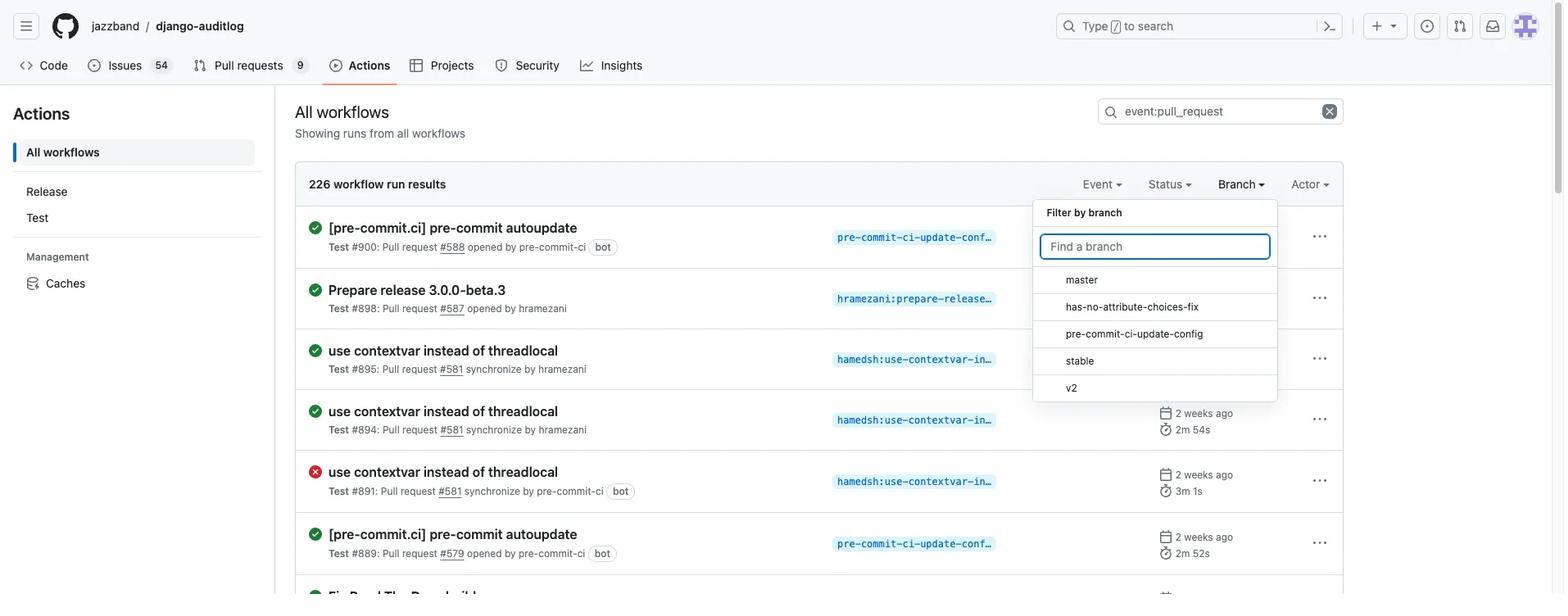 Task type: locate. For each thing, give the bounding box(es) containing it.
2 weeks ago up 52s
[[1176, 531, 1234, 543]]

1 horizontal spatial /
[[1114, 21, 1120, 33]]

2m left the 54s
[[1176, 424, 1190, 436]]

1 vertical spatial instead
[[424, 404, 469, 419]]

update- for pull request #588 opened             by pre-commit-ci
[[921, 232, 962, 243]]

1 3 from the top
[[1176, 225, 1182, 237]]

1 vertical spatial commit
[[456, 527, 503, 542]]

2 vertical spatial pre-commit-ci-update-config
[[838, 539, 998, 550]]

of for use contextvar instead of threadlocal test #894: pull request #581 synchronize             by hramezani
[[473, 404, 485, 419]]

use up test #891:
[[329, 404, 351, 419]]

2 [pre- from the top
[[329, 527, 360, 542]]

0 horizontal spatial workflows
[[43, 145, 100, 159]]

1 vertical spatial show options image
[[1314, 537, 1327, 550]]

2 of- from the top
[[1021, 415, 1039, 426]]

3 2 weeks ago from the top
[[1176, 531, 1234, 543]]

autoupdate for pull request #588 opened             by pre-commit-ci
[[506, 220, 577, 235]]

0 vertical spatial contextvar
[[354, 343, 420, 358]]

/ left to
[[1114, 21, 1120, 33]]

1 horizontal spatial all workflows
[[295, 102, 389, 121]]

contextvar up #895:
[[354, 343, 420, 358]]

3 contextvar from the top
[[354, 465, 420, 479]]

2 vertical spatial #581
[[439, 485, 462, 498]]

list
[[85, 13, 1047, 39], [13, 133, 261, 303]]

requests
[[237, 58, 283, 72]]

3 days ago down status popup button at the right of page
[[1176, 225, 1227, 237]]

1 use contextvar instead of threadlocal link from the top
[[329, 343, 820, 359]]

2 weeks ago for threadlocal
[[1176, 469, 1234, 481]]

2 vertical spatial update-
[[921, 539, 962, 550]]

0 vertical spatial calendar image
[[1160, 407, 1173, 420]]

54s
[[1193, 424, 1211, 436]]

1 commit from the top
[[456, 220, 503, 235]]

pull down release
[[383, 302, 400, 315]]

2 vertical spatial hamedsh:use-contextvar-instead-of-threadvars link
[[833, 475, 1098, 489]]

use contextvar instead of threadlocal test #894: pull request #581 synchronize             by hramezani
[[329, 404, 587, 436]]

of for use contextvar instead of threadlocal test #895: pull request #581 synchronize             by hramezani
[[473, 343, 485, 358]]

issue opened image for git pull request icon
[[88, 59, 101, 72]]

0 vertical spatial 2
[[1176, 407, 1182, 420]]

#895:
[[352, 363, 380, 375]]

pre-commit-ci-update-config link for pull request #579 opened             by pre-commit-ci
[[833, 537, 998, 552]]

1 vertical spatial threadlocal
[[488, 404, 558, 419]]

22s
[[1193, 363, 1210, 375]]

workflows right all
[[412, 126, 466, 140]]

2 threadlocal from the top
[[488, 404, 558, 419]]

of down use contextvar instead of threadlocal test #895: pull request #581 synchronize             by hramezani
[[473, 404, 485, 419]]

1 hamedsh:use- from the top
[[838, 354, 909, 366]]

1 vertical spatial of-
[[1021, 415, 1039, 426]]

use right the failed image
[[329, 465, 351, 479]]

0 vertical spatial ci
[[578, 241, 586, 253]]

2 vertical spatial of
[[473, 465, 485, 479]]

opened right #588
[[468, 241, 503, 253]]

completed successfully image for #895:
[[309, 344, 322, 357]]

use inside use contextvar instead of threadlocal test #894: pull request #581 synchronize             by hramezani
[[329, 404, 351, 419]]

1 vertical spatial #581 link
[[440, 424, 464, 436]]

0 horizontal spatial issue opened image
[[88, 59, 101, 72]]

of- for use contextvar instead of threadlocal test #894: pull request #581 synchronize             by hramezani
[[1021, 415, 1039, 426]]

pull right #894: at the left of the page
[[383, 424, 400, 436]]

2 3 from the top
[[1176, 286, 1182, 298]]

event button
[[1083, 175, 1123, 193]]

2 [pre-commit.ci] pre-commit autoupdate link from the top
[[329, 526, 820, 543]]

0 vertical spatial show options image
[[1314, 292, 1327, 305]]

1 show options image from the top
[[1314, 292, 1327, 305]]

git pull request image
[[193, 59, 207, 72]]

synchronize for use contextvar instead of threadlocal test #894: pull request #581 synchronize             by hramezani
[[466, 424, 522, 436]]

0 vertical spatial issue opened image
[[1421, 20, 1434, 33]]

1 vertical spatial pre-commit-ci-update-config
[[1067, 328, 1204, 340]]

#581
[[440, 363, 463, 375], [440, 424, 464, 436], [439, 485, 462, 498]]

run duration image left "2m 54s"
[[1160, 423, 1173, 436]]

3 completed successfully image from the top
[[309, 405, 322, 418]]

0 vertical spatial hramezani link
[[519, 302, 567, 315]]

1 vertical spatial synchronize
[[466, 424, 522, 436]]

run duration image
[[1160, 302, 1173, 315], [1160, 362, 1173, 375], [1160, 423, 1173, 436], [1160, 547, 1173, 560]]

request down use contextvar instead of threadlocal
[[401, 485, 436, 498]]

#581 inside use contextvar instead of threadlocal test #894: pull request #581 synchronize             by hramezani
[[440, 424, 464, 436]]

0 vertical spatial ci-
[[903, 232, 921, 243]]

1 autoupdate from the top
[[506, 220, 577, 235]]

0 vertical spatial synchronize
[[466, 363, 522, 375]]

actions down code link
[[13, 104, 70, 123]]

show options image for 2m 22s
[[1314, 352, 1327, 366]]

pre-commit-ci link for pull request #581 synchronize             by pre-commit-ci
[[537, 485, 604, 498]]

notifications image
[[1487, 20, 1500, 33]]

branch
[[1219, 177, 1259, 191]]

#581 link
[[440, 363, 463, 375], [440, 424, 464, 436], [439, 485, 462, 498]]

0 vertical spatial weeks
[[1185, 407, 1214, 420]]

issue opened image left issues
[[88, 59, 101, 72]]

0 vertical spatial of-
[[1021, 354, 1039, 366]]

calendar image for 2m 30s
[[1160, 285, 1173, 298]]

2 up "2m 54s"
[[1176, 407, 1182, 420]]

request down release
[[402, 302, 438, 315]]

calendar image up run duration icon
[[1160, 468, 1173, 481]]

synchronize inside use contextvar instead of threadlocal test #895: pull request #581 synchronize             by hramezani
[[466, 363, 522, 375]]

hamedsh:use-contextvar-instead-of-threadvars for use contextvar instead of threadlocal test #894: pull request #581 synchronize             by hramezani
[[838, 415, 1098, 426]]

issue opened image left git pull request image
[[1421, 20, 1434, 33]]

run duration image for use contextvar instead of threadlocal test #895: pull request #581 synchronize             by hramezani
[[1160, 362, 1173, 375]]

showing runs from all workflows
[[295, 126, 466, 140]]

0 vertical spatial 2 weeks ago
[[1176, 407, 1234, 420]]

1 vertical spatial [pre-
[[329, 527, 360, 542]]

calendar image left last
[[1160, 346, 1173, 359]]

1 vertical spatial ci-
[[1125, 328, 1138, 340]]

1 pre-commit-ci-update-config link from the top
[[833, 230, 998, 245]]

request
[[402, 241, 438, 253], [402, 302, 438, 315], [402, 363, 437, 375], [402, 424, 438, 436], [401, 485, 436, 498], [402, 548, 438, 560]]

3 2 from the top
[[1176, 531, 1182, 543]]

1 of- from the top
[[1021, 354, 1039, 366]]

completed successfully image for #894:
[[309, 405, 322, 418]]

0 vertical spatial opened
[[468, 241, 503, 253]]

1 instead- from the top
[[974, 354, 1021, 366]]

2 weeks ago up the 54s
[[1176, 407, 1234, 420]]

weeks up 1s in the right of the page
[[1185, 469, 1214, 481]]

use for use contextvar instead of threadlocal test #894: pull request #581 synchronize             by hramezani
[[329, 404, 351, 419]]

3 threadlocal from the top
[[488, 465, 558, 479]]

instead inside use contextvar instead of threadlocal test #895: pull request #581 synchronize             by hramezani
[[424, 343, 469, 358]]

2 2m from the top
[[1176, 363, 1190, 375]]

hamedsh:use-contextvar-instead-of-threadvars link for use contextvar instead of threadlocal test #894: pull request #581 synchronize             by hramezani
[[833, 413, 1098, 428]]

[pre-
[[329, 220, 360, 235], [329, 527, 360, 542]]

run duration image left 2m 22s
[[1160, 362, 1173, 375]]

#581 down use contextvar instead of threadlocal
[[439, 485, 462, 498]]

commit-
[[861, 232, 903, 243], [539, 241, 578, 253], [1087, 328, 1125, 340], [557, 485, 596, 498], [861, 539, 903, 550], [539, 548, 578, 560]]

2 vertical spatial hamedsh:use-contextvar-instead-of-threadvars
[[838, 476, 1098, 488]]

0 vertical spatial days
[[1185, 225, 1207, 237]]

has-no-attribute-choices-fix
[[1067, 301, 1200, 313]]

4 calendar image from the top
[[1160, 468, 1173, 481]]

release link
[[20, 179, 255, 205]]

2 vertical spatial contextvar
[[354, 465, 420, 479]]

show options image
[[1314, 230, 1327, 243], [1314, 352, 1327, 366], [1314, 413, 1327, 426], [1314, 475, 1327, 488]]

synchronize inside use contextvar instead of threadlocal test #894: pull request #581 synchronize             by hramezani
[[466, 424, 522, 436]]

1 vertical spatial weeks
[[1185, 469, 1214, 481]]

commit
[[456, 220, 503, 235], [456, 527, 503, 542]]

0 vertical spatial [pre-commit.ci] pre-commit autoupdate
[[329, 220, 577, 235]]

contextvar up the #891:
[[354, 465, 420, 479]]

1 vertical spatial opened
[[467, 302, 502, 315]]

weeks up 52s
[[1185, 531, 1214, 543]]

[pre-commit.ci] pre-commit autoupdate link for pull request #579 opened             by pre-commit-ci
[[329, 526, 820, 543]]

of inside use contextvar instead of threadlocal test #894: pull request #581 synchronize             by hramezani
[[473, 404, 485, 419]]

pre-commit-ci link for pull request #579 opened             by pre-commit-ci
[[519, 548, 586, 560]]

1 vertical spatial pre-commit-ci link
[[537, 485, 604, 498]]

jazzband / django-auditlog
[[92, 19, 244, 33]]

of down prepare release 3.0.0-beta.3 test #898: pull request #587 opened             by hramezani
[[473, 343, 485, 358]]

#581 link up use contextvar instead of threadlocal test #894: pull request #581 synchronize             by hramezani
[[440, 363, 463, 375]]

3 threadvars from the top
[[1039, 476, 1098, 488]]

calendar image for 2m 52s
[[1160, 530, 1173, 543]]

commit.ci] for pull request #579 opened             by pre-commit-ci
[[360, 527, 427, 542]]

2 hamedsh:use-contextvar-instead-of-threadvars from the top
[[838, 415, 1098, 426]]

#581 inside use contextvar instead of threadlocal test #895: pull request #581 synchronize             by hramezani
[[440, 363, 463, 375]]

0 vertical spatial [pre-commit.ci] pre-commit autoupdate link
[[329, 220, 820, 236]]

runs
[[343, 126, 367, 140]]

use contextvar instead of threadlocal link
[[329, 343, 820, 359], [329, 403, 820, 420], [329, 464, 820, 480]]

menu containing filter by branch
[[1033, 193, 1279, 416]]

2m left 30s
[[1176, 302, 1190, 315]]

0 vertical spatial hamedsh:use-
[[838, 354, 909, 366]]

1 use from the top
[[329, 343, 351, 358]]

1 days from the top
[[1185, 225, 1207, 237]]

3 down status popup button at the right of page
[[1176, 225, 1182, 237]]

2 calendar image from the top
[[1160, 285, 1173, 298]]

#581 up use contextvar instead of threadlocal test #894: pull request #581 synchronize             by hramezani
[[440, 363, 463, 375]]

pre-commit-ci-update-config link for pull request #588 opened             by pre-commit-ci
[[833, 230, 998, 245]]

2m 22s
[[1176, 363, 1210, 375]]

opened right #579 link
[[467, 548, 502, 560]]

1 horizontal spatial all
[[295, 102, 313, 121]]

days down status popup button at the right of page
[[1185, 225, 1207, 237]]

weeks for use contextvar instead of threadlocal
[[1185, 469, 1214, 481]]

[pre-commit.ci] pre-commit autoupdate for #588
[[329, 220, 577, 235]]

3 show options image from the top
[[1314, 413, 1327, 426]]

test #889:
[[329, 548, 383, 560]]

command palette image
[[1324, 20, 1337, 33]]

1 completed successfully image from the top
[[309, 221, 322, 234]]

beta.3
[[466, 283, 506, 298]]

2 weeks from the top
[[1185, 469, 1214, 481]]

weeks up the 54s
[[1185, 407, 1214, 420]]

1 contextvar from the top
[[354, 343, 420, 358]]

contextvar- for use contextvar instead of threadlocal test #895: pull request #581 synchronize             by hramezani
[[909, 354, 974, 366]]

last
[[1176, 347, 1193, 359]]

hramezani for use contextvar instead of threadlocal test #895: pull request #581 synchronize             by hramezani
[[539, 363, 587, 375]]

2 hamedsh:use- from the top
[[838, 415, 909, 426]]

completed successfully image
[[309, 221, 322, 234], [309, 344, 322, 357], [309, 405, 322, 418], [309, 528, 322, 541]]

0 vertical spatial #581
[[440, 363, 463, 375]]

contextvar for use contextvar instead of threadlocal
[[354, 465, 420, 479]]

0 vertical spatial commit
[[456, 220, 503, 235]]

1 vertical spatial pre-commit-ci-update-config link
[[833, 537, 998, 552]]

[pre-commit.ci] pre-commit autoupdate up #579 in the left of the page
[[329, 527, 577, 542]]

threadvars for use contextvar instead of threadlocal test #894: pull request #581 synchronize             by hramezani
[[1039, 415, 1098, 426]]

[pre-commit.ci] pre-commit autoupdate up #588 link
[[329, 220, 577, 235]]

0 horizontal spatial all workflows
[[26, 145, 100, 159]]

1 vertical spatial hramezani link
[[539, 363, 587, 375]]

use inside use contextvar instead of threadlocal test #895: pull request #581 synchronize             by hramezani
[[329, 343, 351, 358]]

1 threadvars from the top
[[1039, 354, 1098, 366]]

1s
[[1193, 485, 1203, 498]]

0 vertical spatial hamedsh:use-contextvar-instead-of-threadvars
[[838, 354, 1098, 366]]

1 contextvar- from the top
[[909, 354, 974, 366]]

triangle down image
[[1388, 19, 1401, 32]]

2 commit from the top
[[456, 527, 503, 542]]

2 run duration image from the top
[[1160, 362, 1173, 375]]

0 vertical spatial bot
[[595, 241, 611, 253]]

1 2 weeks ago from the top
[[1176, 407, 1234, 420]]

3 run duration image from the top
[[1160, 423, 1173, 436]]

0 vertical spatial update-
[[921, 232, 962, 243]]

3 use from the top
[[329, 465, 351, 479]]

1 run duration image from the top
[[1160, 302, 1173, 315]]

3 instead from the top
[[424, 465, 469, 479]]

test left #889:
[[329, 548, 349, 560]]

3 instead- from the top
[[974, 476, 1021, 488]]

1 horizontal spatial actions
[[349, 58, 391, 72]]

run duration image left 2m 52s
[[1160, 547, 1173, 560]]

2 hamedsh:use-contextvar-instead-of-threadvars link from the top
[[833, 413, 1098, 428]]

request up use contextvar instead of threadlocal
[[402, 424, 438, 436]]

contextvar-
[[909, 354, 974, 366], [909, 415, 974, 426], [909, 476, 974, 488]]

contextvar inside use contextvar instead of threadlocal test #894: pull request #581 synchronize             by hramezani
[[354, 404, 420, 419]]

2m
[[1176, 302, 1190, 315], [1176, 363, 1190, 375], [1176, 424, 1190, 436], [1176, 548, 1190, 560]]

by inside prepare release 3.0.0-beta.3 test #898: pull request #587 opened             by hramezani
[[505, 302, 516, 315]]

ago for 2m 52s
[[1216, 531, 1234, 543]]

/
[[146, 19, 149, 33], [1114, 21, 1120, 33]]

2 days from the top
[[1185, 286, 1207, 298]]

1 [pre-commit.ci] pre-commit autoupdate link from the top
[[329, 220, 820, 236]]

autoupdate up 'pull request #588 opened             by pre-commit-ci'
[[506, 220, 577, 235]]

pull inside use contextvar instead of threadlocal test #894: pull request #581 synchronize             by hramezani
[[383, 424, 400, 436]]

commit.ci] up #900:
[[360, 220, 427, 235]]

workflows
[[317, 102, 389, 121], [412, 126, 466, 140], [43, 145, 100, 159]]

1 vertical spatial hamedsh:use-contextvar-instead-of-threadvars link
[[833, 413, 1098, 428]]

2 contextvar from the top
[[354, 404, 420, 419]]

0 vertical spatial commit.ci]
[[360, 220, 427, 235]]

0 vertical spatial pre-commit-ci-update-config link
[[833, 230, 998, 245]]

1 vertical spatial completed successfully image
[[309, 590, 322, 594]]

instead up pull request #581 synchronize             by pre-commit-ci
[[424, 465, 469, 479]]

2 show options image from the top
[[1314, 537, 1327, 550]]

hramezani inside use contextvar instead of threadlocal test #895: pull request #581 synchronize             by hramezani
[[539, 363, 587, 375]]

0 horizontal spatial actions
[[13, 104, 70, 123]]

3 opened from the top
[[467, 548, 502, 560]]

stable
[[1067, 355, 1095, 367]]

[pre- up the test #900:
[[329, 220, 360, 235]]

opened for #579
[[467, 548, 502, 560]]

show options image for 2m 54s
[[1314, 413, 1327, 426]]

test link
[[20, 205, 255, 231]]

None search field
[[1098, 98, 1344, 125]]

0 vertical spatial all workflows
[[295, 102, 389, 121]]

1 vertical spatial autoupdate
[[506, 527, 577, 542]]

3 2m from the top
[[1176, 424, 1190, 436]]

1 commit.ci] from the top
[[360, 220, 427, 235]]

4 show options image from the top
[[1314, 475, 1327, 488]]

2 weeks ago up 1s in the right of the page
[[1176, 469, 1234, 481]]

actions
[[349, 58, 391, 72], [13, 104, 70, 123]]

2 vertical spatial opened
[[467, 548, 502, 560]]

0 vertical spatial instead-
[[974, 354, 1021, 366]]

3 up choices-
[[1176, 286, 1182, 298]]

2 vertical spatial threadlocal
[[488, 465, 558, 479]]

use
[[329, 343, 351, 358], [329, 404, 351, 419], [329, 465, 351, 479]]

threadlocal inside use contextvar instead of threadlocal test #894: pull request #581 synchronize             by hramezani
[[488, 404, 558, 419]]

5 calendar image from the top
[[1160, 530, 1173, 543]]

1 of from the top
[[473, 343, 485, 358]]

2 contextvar- from the top
[[909, 415, 974, 426]]

menu
[[1033, 193, 1279, 416]]

2 vertical spatial 2
[[1176, 531, 1182, 543]]

1 instead from the top
[[424, 343, 469, 358]]

contextvar inside use contextvar instead of threadlocal test #895: pull request #581 synchronize             by hramezani
[[354, 343, 420, 358]]

issue opened image
[[1421, 20, 1434, 33], [88, 59, 101, 72]]

autoupdate up pull request #579 opened             by pre-commit-ci
[[506, 527, 577, 542]]

/ left django-
[[146, 19, 149, 33]]

commit.ci]
[[360, 220, 427, 235], [360, 527, 427, 542]]

2m 54s
[[1176, 424, 1211, 436]]

actions right play 'image'
[[349, 58, 391, 72]]

#581 link up use contextvar instead of threadlocal
[[440, 424, 464, 436]]

event
[[1083, 177, 1116, 191]]

hramezani inside use contextvar instead of threadlocal test #894: pull request #581 synchronize             by hramezani
[[539, 424, 587, 436]]

1 vertical spatial #581
[[440, 424, 464, 436]]

show options image for prepare release 3.0.0-beta.3
[[1314, 292, 1327, 305]]

1 [pre- from the top
[[329, 220, 360, 235]]

1 vertical spatial hamedsh:use-contextvar-instead-of-threadvars
[[838, 415, 1098, 426]]

release-
[[944, 293, 992, 305]]

1 vertical spatial 3
[[1176, 286, 1182, 298]]

completed successfully image
[[309, 284, 322, 297], [309, 590, 322, 594]]

workflows inside all workflows link
[[43, 145, 100, 159]]

2 vertical spatial contextvar-
[[909, 476, 974, 488]]

test left #895:
[[329, 363, 349, 375]]

code
[[40, 58, 68, 72]]

instead down use contextvar instead of threadlocal test #895: pull request #581 synchronize             by hramezani
[[424, 404, 469, 419]]

2 vertical spatial of-
[[1021, 476, 1039, 488]]

ci-
[[903, 232, 921, 243], [1125, 328, 1138, 340], [903, 539, 921, 550]]

0 vertical spatial #581 link
[[440, 363, 463, 375]]

3 hamedsh:use-contextvar-instead-of-threadvars link from the top
[[833, 475, 1098, 489]]

of up pull request #581 synchronize             by pre-commit-ci
[[473, 465, 485, 479]]

auditlog
[[199, 19, 244, 33]]

#581 up use contextvar instead of threadlocal
[[440, 424, 464, 436]]

ci- for pull request #579 opened             by pre-commit-ci
[[903, 539, 921, 550]]

calendar image down the status
[[1160, 224, 1173, 237]]

2 2 weeks ago from the top
[[1176, 469, 1234, 481]]

test down prepare
[[329, 302, 349, 315]]

hamedsh:use-contextvar-instead-of-threadvars link
[[833, 352, 1098, 367], [833, 413, 1098, 428], [833, 475, 1098, 489]]

pre-commit-ci-update-config
[[838, 232, 998, 243], [1067, 328, 1204, 340], [838, 539, 998, 550]]

[pre- up the test #889:
[[329, 527, 360, 542]]

2 up 2m 52s
[[1176, 531, 1182, 543]]

[pre-commit.ci] pre-commit autoupdate
[[329, 220, 577, 235], [329, 527, 577, 542]]

test #900:
[[329, 241, 383, 253]]

list containing all workflows
[[13, 133, 261, 303]]

clear filters image
[[1323, 104, 1338, 119]]

all
[[295, 102, 313, 121], [26, 145, 40, 159]]

calendar image down run duration icon
[[1160, 530, 1173, 543]]

threadvars
[[1039, 354, 1098, 366], [1039, 415, 1098, 426], [1039, 476, 1098, 488]]

1 vertical spatial of
[[473, 404, 485, 419]]

2 pre-commit-ci-update-config link from the top
[[833, 537, 998, 552]]

1 weeks from the top
[[1185, 407, 1214, 420]]

synchronize
[[466, 363, 522, 375], [466, 424, 522, 436], [465, 485, 520, 498]]

pre-commit-ci link
[[519, 241, 586, 253], [537, 485, 604, 498], [519, 548, 586, 560]]

1 vertical spatial 2
[[1176, 469, 1182, 481]]

instead- for use contextvar instead of threadlocal test #895: pull request #581 synchronize             by hramezani
[[974, 354, 1021, 366]]

update-
[[921, 232, 962, 243], [1138, 328, 1175, 340], [921, 539, 962, 550]]

2 2 from the top
[[1176, 469, 1182, 481]]

pre- inside button
[[1067, 328, 1087, 340]]

test inside use contextvar instead of threadlocal test #895: pull request #581 synchronize             by hramezani
[[329, 363, 349, 375]]

contextvar
[[354, 343, 420, 358], [354, 404, 420, 419], [354, 465, 420, 479]]

test inside prepare release 3.0.0-beta.3 test #898: pull request #587 opened             by hramezani
[[329, 302, 349, 315]]

all workflows up release
[[26, 145, 100, 159]]

#581 link for use contextvar instead of threadlocal test #895: pull request #581 synchronize             by hramezani
[[440, 363, 463, 375]]

commit up 'pull request #588 opened             by pre-commit-ci'
[[456, 220, 503, 235]]

0 horizontal spatial /
[[146, 19, 149, 33]]

#581 for use contextvar instead of threadlocal test #895: pull request #581 synchronize             by hramezani
[[440, 363, 463, 375]]

request right #895:
[[402, 363, 437, 375]]

contextvar up #894: at the left of the page
[[354, 404, 420, 419]]

1 vertical spatial [pre-commit.ci] pre-commit autoupdate link
[[329, 526, 820, 543]]

use down prepare
[[329, 343, 351, 358]]

pull
[[215, 58, 234, 72], [383, 241, 400, 253], [383, 302, 400, 315], [382, 363, 399, 375], [383, 424, 400, 436], [381, 485, 398, 498], [383, 548, 400, 560]]

1 [pre-commit.ci] pre-commit autoupdate from the top
[[329, 220, 577, 235]]

pull right #889:
[[383, 548, 400, 560]]

2 show options image from the top
[[1314, 352, 1327, 366]]

security link
[[489, 53, 567, 78]]

run duration image left 2m 30s at the right bottom of the page
[[1160, 302, 1173, 315]]

config inside button
[[1175, 328, 1204, 340]]

use contextvar instead of threadlocal link for use contextvar instead of threadlocal test #895: pull request #581 synchronize             by hramezani
[[329, 343, 820, 359]]

0 vertical spatial use contextvar instead of threadlocal link
[[329, 343, 820, 359]]

9
[[297, 59, 304, 71]]

ci- for pull request #588 opened             by pre-commit-ci
[[903, 232, 921, 243]]

1 vertical spatial contextvar
[[354, 404, 420, 419]]

of for use contextvar instead of threadlocal
[[473, 465, 485, 479]]

2 3 days ago from the top
[[1176, 286, 1227, 298]]

use contextvar instead of threadlocal test #895: pull request #581 synchronize             by hramezani
[[329, 343, 587, 375]]

by
[[1075, 207, 1086, 219], [505, 241, 517, 253], [505, 302, 516, 315], [525, 363, 536, 375], [525, 424, 536, 436], [523, 485, 534, 498], [505, 548, 516, 560]]

all up release
[[26, 145, 40, 159]]

instead for use contextvar instead of threadlocal
[[424, 465, 469, 479]]

0 vertical spatial 3
[[1176, 225, 1182, 237]]

days up fix at the right bottom of the page
[[1185, 286, 1207, 298]]

bot for pull request #588 opened             by pre-commit-ci
[[595, 241, 611, 253]]

2 commit.ci] from the top
[[360, 527, 427, 542]]

weeks for [pre-commit.ci] pre-commit autoupdate
[[1185, 531, 1214, 543]]

show options image
[[1314, 292, 1327, 305], [1314, 537, 1327, 550]]

1 threadlocal from the top
[[488, 343, 558, 358]]

1 opened from the top
[[468, 241, 503, 253]]

0 vertical spatial [pre-
[[329, 220, 360, 235]]

3 calendar image from the top
[[1160, 346, 1173, 359]]

2 use from the top
[[329, 404, 351, 419]]

bot
[[595, 241, 611, 253], [613, 485, 629, 498], [595, 548, 611, 560]]

update- inside button
[[1138, 328, 1175, 340]]

/ inside type / to search
[[1114, 21, 1120, 33]]

3 weeks from the top
[[1185, 531, 1214, 543]]

use for use contextvar instead of threadlocal
[[329, 465, 351, 479]]

2 vertical spatial use
[[329, 465, 351, 479]]

test left #894: at the left of the page
[[329, 424, 349, 436]]

workflows up the runs
[[317, 102, 389, 121]]

test
[[26, 211, 49, 225], [329, 241, 349, 253], [329, 302, 349, 315], [329, 363, 349, 375], [329, 424, 349, 436], [329, 485, 349, 498], [329, 548, 349, 560]]

1 completed successfully image from the top
[[309, 284, 322, 297]]

#889:
[[352, 548, 380, 560]]

2 autoupdate from the top
[[506, 527, 577, 542]]

[pre-commit.ci] pre-commit autoupdate link for pull request #588 opened             by pre-commit-ci
[[329, 220, 820, 236]]

commit.ci] for pull request #588 opened             by pre-commit-ci
[[360, 220, 427, 235]]

synchronize up pull request #581 synchronize             by pre-commit-ci
[[466, 424, 522, 436]]

instead inside use contextvar instead of threadlocal test #894: pull request #581 synchronize             by hramezani
[[424, 404, 469, 419]]

2 opened from the top
[[467, 302, 502, 315]]

instead-
[[974, 354, 1021, 366], [974, 415, 1021, 426], [974, 476, 1021, 488]]

2 vertical spatial hramezani link
[[539, 424, 587, 436]]

hramezani link for use contextvar instead of threadlocal test #894: pull request #581 synchronize             by hramezani
[[539, 424, 587, 436]]

test down release
[[26, 211, 49, 225]]

1 vertical spatial list
[[13, 133, 261, 303]]

/ for jazzband
[[146, 19, 149, 33]]

request left #588 link
[[402, 241, 438, 253]]

2m down last
[[1176, 363, 1190, 375]]

no-
[[1088, 301, 1104, 313]]

3.0.0-
[[429, 283, 466, 298]]

1 3 days ago from the top
[[1176, 225, 1227, 237]]

1 vertical spatial issue opened image
[[88, 59, 101, 72]]

1 vertical spatial [pre-commit.ci] pre-commit autoupdate
[[329, 527, 577, 542]]

calendar image up choices-
[[1160, 285, 1173, 298]]

synchronize down use contextvar instead of threadlocal
[[465, 485, 520, 498]]

request inside use contextvar instead of threadlocal test #894: pull request #581 synchronize             by hramezani
[[402, 424, 438, 436]]

synchronize up use contextvar instead of threadlocal test #894: pull request #581 synchronize             by hramezani
[[466, 363, 522, 375]]

threadlocal for use contextvar instead of threadlocal test #894: pull request #581 synchronize             by hramezani
[[488, 404, 558, 419]]

2 instead- from the top
[[974, 415, 1021, 426]]

4 completed successfully image from the top
[[309, 528, 322, 541]]

instead- for use contextvar instead of threadlocal test #894: pull request #581 synchronize             by hramezani
[[974, 415, 1021, 426]]

of inside use contextvar instead of threadlocal test #895: pull request #581 synchronize             by hramezani
[[473, 343, 485, 358]]

security
[[516, 58, 560, 72]]

3 days ago up 30s
[[1176, 286, 1227, 298]]

1 hamedsh:use-contextvar-instead-of-threadvars link from the top
[[833, 352, 1098, 367]]

commit for #579
[[456, 527, 503, 542]]

2 threadvars from the top
[[1039, 415, 1098, 426]]

2 vertical spatial ci
[[578, 548, 586, 560]]

2 vertical spatial ci-
[[903, 539, 921, 550]]

instead down the #587
[[424, 343, 469, 358]]

show options image for 3m 1s
[[1314, 475, 1327, 488]]

ago for 3m 1s
[[1216, 469, 1234, 481]]

0 vertical spatial completed successfully image
[[309, 284, 322, 297]]

2 vertical spatial use contextvar instead of threadlocal link
[[329, 464, 820, 480]]

/ inside the jazzband / django-auditlog
[[146, 19, 149, 33]]

0 vertical spatial contextvar-
[[909, 354, 974, 366]]

1 vertical spatial threadvars
[[1039, 415, 1098, 426]]

1 hamedsh:use-contextvar-instead-of-threadvars from the top
[[838, 354, 1098, 366]]

1 vertical spatial all workflows
[[26, 145, 100, 159]]

calendar image
[[1160, 407, 1173, 420], [1160, 592, 1173, 594]]

commit up pull request #579 opened             by pre-commit-ci
[[456, 527, 503, 542]]

3 of from the top
[[473, 465, 485, 479]]

ago for 2m 30s
[[1209, 286, 1227, 298]]

all up showing
[[295, 102, 313, 121]]

actions inside 'link'
[[349, 58, 391, 72]]

52s
[[1193, 548, 1210, 560]]

2 vertical spatial weeks
[[1185, 531, 1214, 543]]

v2 button
[[1034, 375, 1278, 402]]

2 up 3m
[[1176, 469, 1182, 481]]

4 2m from the top
[[1176, 548, 1190, 560]]

0 vertical spatial autoupdate
[[506, 220, 577, 235]]

2m left 52s
[[1176, 548, 1190, 560]]

pull right #895:
[[382, 363, 399, 375]]

list containing jazzband
[[85, 13, 1047, 39]]

all workflows up the runs
[[295, 102, 389, 121]]

threadlocal inside use contextvar instead of threadlocal test #895: pull request #581 synchronize             by hramezani
[[488, 343, 558, 358]]

request inside use contextvar instead of threadlocal test #895: pull request #581 synchronize             by hramezani
[[402, 363, 437, 375]]

commit.ci] up #889:
[[360, 527, 427, 542]]

1 2m from the top
[[1176, 302, 1190, 315]]

hamedsh:use- for use contextvar instead of threadlocal test #895: pull request #581 synchronize             by hramezani
[[838, 354, 909, 366]]

workflows up release
[[43, 145, 100, 159]]

ci
[[578, 241, 586, 253], [596, 485, 604, 498], [578, 548, 586, 560]]

0 vertical spatial threadlocal
[[488, 343, 558, 358]]

opened down beta.3
[[467, 302, 502, 315]]

1 vertical spatial use
[[329, 404, 351, 419]]

#581 link down use contextvar instead of threadlocal
[[439, 485, 462, 498]]

calendar image
[[1160, 224, 1173, 237], [1160, 285, 1173, 298], [1160, 346, 1173, 359], [1160, 468, 1173, 481], [1160, 530, 1173, 543]]

2 [pre-commit.ci] pre-commit autoupdate from the top
[[329, 527, 577, 542]]

2 instead from the top
[[424, 404, 469, 419]]

2m for use contextvar instead of threadlocal test #895: pull request #581 synchronize             by hramezani
[[1176, 363, 1190, 375]]

ago
[[1209, 225, 1227, 237], [1209, 286, 1227, 298], [1216, 407, 1234, 420], [1216, 469, 1234, 481], [1216, 531, 1234, 543]]

0 vertical spatial hamedsh:use-contextvar-instead-of-threadvars link
[[833, 352, 1098, 367]]

0 vertical spatial hramezani
[[519, 302, 567, 315]]

2 completed successfully image from the top
[[309, 590, 322, 594]]

2 vertical spatial instead
[[424, 465, 469, 479]]

2 of from the top
[[473, 404, 485, 419]]

3 days ago
[[1176, 225, 1227, 237], [1176, 286, 1227, 298]]

1 vertical spatial config
[[1175, 328, 1204, 340]]

issues
[[109, 58, 142, 72]]

2 for use contextvar instead of threadlocal
[[1176, 469, 1182, 481]]

2 completed successfully image from the top
[[309, 344, 322, 357]]

1 horizontal spatial issue opened image
[[1421, 20, 1434, 33]]

2 use contextvar instead of threadlocal link from the top
[[329, 403, 820, 420]]



Task type: vqa. For each thing, say whether or not it's contained in the screenshot.


Task type: describe. For each thing, give the bounding box(es) containing it.
jazzband link
[[85, 13, 146, 39]]

run duration image
[[1160, 484, 1173, 498]]

projects link
[[404, 53, 482, 78]]

hramezani link for prepare release 3.0.0-beta.3 test #898: pull request #587 opened             by hramezani
[[519, 302, 567, 315]]

opened for #588
[[468, 241, 503, 253]]

calendar image for 3m 1s
[[1160, 468, 1173, 481]]

has-
[[1067, 301, 1088, 313]]

request inside prepare release 3.0.0-beta.3 test #898: pull request #587 opened             by hramezani
[[402, 302, 438, 315]]

actor button
[[1292, 175, 1330, 193]]

3m
[[1176, 485, 1191, 498]]

0 vertical spatial all
[[295, 102, 313, 121]]

/ for type
[[1114, 21, 1120, 33]]

1 vertical spatial workflows
[[412, 126, 466, 140]]

pull right #900:
[[383, 241, 400, 253]]

test inside filter workflows element
[[26, 211, 49, 225]]

run duration image for use contextvar instead of threadlocal test #894: pull request #581 synchronize             by hramezani
[[1160, 423, 1173, 436]]

filter
[[1047, 207, 1072, 219]]

226 workflow run results
[[309, 177, 446, 191]]

test inside use contextvar instead of threadlocal test #894: pull request #581 synchronize             by hramezani
[[329, 424, 349, 436]]

play image
[[329, 59, 342, 72]]

filter workflows element
[[20, 179, 255, 231]]

master
[[1067, 274, 1099, 286]]

#588
[[440, 241, 465, 253]]

3 hamedsh:use- from the top
[[838, 476, 909, 488]]

git pull request image
[[1454, 20, 1467, 33]]

2 vertical spatial #581 link
[[439, 485, 462, 498]]

Find a branch text field
[[1040, 234, 1272, 260]]

pre-commit-ci-update-config inside pre-commit-ci-update-config button
[[1067, 328, 1204, 340]]

last week
[[1176, 347, 1219, 359]]

#581 for use contextvar instead of threadlocal test #894: pull request #581 synchronize             by hramezani
[[440, 424, 464, 436]]

test #891:
[[329, 485, 381, 498]]

autoupdate for pull request #579 opened             by pre-commit-ci
[[506, 527, 577, 542]]

test left the #891:
[[329, 485, 349, 498]]

caches link
[[20, 270, 255, 297]]

request left #579 link
[[402, 548, 438, 560]]

threadvars for use contextvar instead of threadlocal test #895: pull request #581 synchronize             by hramezani
[[1039, 354, 1098, 366]]

contextvar- for use contextvar instead of threadlocal test #894: pull request #581 synchronize             by hramezani
[[909, 415, 974, 426]]

#587 link
[[440, 302, 465, 315]]

insights
[[601, 58, 643, 72]]

instead for use contextvar instead of threadlocal test #895: pull request #581 synchronize             by hramezani
[[424, 343, 469, 358]]

filter by branch
[[1047, 207, 1123, 219]]

pre-commit-ci-update-config for pull request #579 opened             by pre-commit-ci
[[838, 539, 998, 550]]

pre-commit-ci-update-config button
[[1034, 321, 1278, 348]]

use contextvar instead of threadlocal
[[329, 465, 558, 479]]

#581 link for use contextvar instead of threadlocal test #894: pull request #581 synchronize             by hramezani
[[440, 424, 464, 436]]

caches
[[46, 276, 85, 290]]

1 show options image from the top
[[1314, 230, 1327, 243]]

instead for use contextvar instead of threadlocal test #894: pull request #581 synchronize             by hramezani
[[424, 404, 469, 419]]

30s
[[1193, 302, 1211, 315]]

completed successfully image for #889:
[[309, 528, 322, 541]]

code image
[[20, 59, 33, 72]]

beta3
[[1003, 293, 1033, 305]]

all workflows link
[[20, 139, 255, 166]]

issue opened image for git pull request image
[[1421, 20, 1434, 33]]

v2
[[1067, 382, 1078, 394]]

projects
[[431, 58, 474, 72]]

#579
[[440, 548, 464, 560]]

status button
[[1149, 175, 1193, 193]]

pull right git pull request icon
[[215, 58, 234, 72]]

prepare release 3.0.0-beta.3 link
[[329, 282, 820, 298]]

of- for use contextvar instead of threadlocal test #895: pull request #581 synchronize             by hramezani
[[1021, 354, 1039, 366]]

homepage image
[[52, 13, 79, 39]]

226
[[309, 177, 331, 191]]

hamedsh:use-contextvar-instead-of-threadvars link for use contextvar instead of threadlocal test #895: pull request #581 synchronize             by hramezani
[[833, 352, 1098, 367]]

hramezani inside prepare release 3.0.0-beta.3 test #898: pull request #587 opened             by hramezani
[[519, 302, 567, 315]]

release
[[381, 283, 426, 298]]

3-
[[992, 293, 1003, 305]]

pull inside use contextvar instead of threadlocal test #895: pull request #581 synchronize             by hramezani
[[382, 363, 399, 375]]

run
[[387, 177, 405, 191]]

2m for use contextvar instead of threadlocal test #894: pull request #581 synchronize             by hramezani
[[1176, 424, 1190, 436]]

to
[[1125, 19, 1135, 33]]

shield image
[[495, 59, 508, 72]]

code link
[[13, 53, 75, 78]]

workflow
[[334, 177, 384, 191]]

django-
[[156, 19, 199, 33]]

config for pull request #588 opened             by pre-commit-ci
[[962, 232, 998, 243]]

stable button
[[1034, 348, 1278, 375]]

ci- inside button
[[1125, 328, 1138, 340]]

hamedsh:use- for use contextvar instead of threadlocal test #894: pull request #581 synchronize             by hramezani
[[838, 415, 909, 426]]

ago for 2m 54s
[[1216, 407, 1234, 420]]

hramezani:prepare-release-3-beta3
[[838, 293, 1033, 305]]

#588 link
[[440, 241, 465, 253]]

plus image
[[1371, 20, 1384, 33]]

failed image
[[309, 466, 322, 479]]

show options image for [pre-commit.ci] pre-commit autoupdate
[[1314, 537, 1327, 550]]

config for pull request #579 opened             by pre-commit-ci
[[962, 539, 998, 550]]

#579 link
[[440, 548, 464, 560]]

from
[[370, 126, 394, 140]]

hramezani:prepare-release-3-beta3 link
[[833, 292, 1033, 307]]

bot for pull request #579 opened             by pre-commit-ci
[[595, 548, 611, 560]]

jazzband
[[92, 19, 139, 33]]

use for use contextvar instead of threadlocal test #895: pull request #581 synchronize             by hramezani
[[329, 343, 351, 358]]

ci for pull request #579 opened             by pre-commit-ci
[[578, 548, 586, 560]]

results
[[408, 177, 446, 191]]

opened inside prepare release 3.0.0-beta.3 test #898: pull request #587 opened             by hramezani
[[467, 302, 502, 315]]

0 vertical spatial workflows
[[317, 102, 389, 121]]

week
[[1195, 347, 1219, 359]]

3 days ago for 1st calendar image from the top of the page
[[1176, 225, 1227, 237]]

bot for pull request #581 synchronize             by pre-commit-ci
[[613, 485, 629, 498]]

2m 52s
[[1176, 548, 1210, 560]]

management
[[26, 251, 89, 263]]

type
[[1083, 19, 1109, 33]]

1 2 from the top
[[1176, 407, 1182, 420]]

2m for prepare release 3.0.0-beta.3 test #898: pull request #587 opened             by hramezani
[[1176, 302, 1190, 315]]

threadlocal for use contextvar instead of threadlocal
[[488, 465, 558, 479]]

commit for #588
[[456, 220, 503, 235]]

django-auditlog link
[[149, 13, 251, 39]]

3 of- from the top
[[1021, 476, 1039, 488]]

actor
[[1292, 177, 1324, 191]]

use contextvar instead of threadlocal link for use contextvar instead of threadlocal test #894: pull request #581 synchronize             by hramezani
[[329, 403, 820, 420]]

2 weeks ago for autoupdate
[[1176, 531, 1234, 543]]

master button
[[1034, 267, 1278, 294]]

completed successfully image for #900:
[[309, 221, 322, 234]]

by inside use contextvar instead of threadlocal test #894: pull request #581 synchronize             by hramezani
[[525, 424, 536, 436]]

graph image
[[580, 59, 594, 72]]

by inside use contextvar instead of threadlocal test #895: pull request #581 synchronize             by hramezani
[[525, 363, 536, 375]]

hramezani link for use contextvar instead of threadlocal test #895: pull request #581 synchronize             by hramezani
[[539, 363, 587, 375]]

table image
[[410, 59, 423, 72]]

prepare release 3.0.0-beta.3 test #898: pull request #587 opened             by hramezani
[[329, 283, 567, 315]]

threadlocal for use contextvar instead of threadlocal test #895: pull request #581 synchronize             by hramezani
[[488, 343, 558, 358]]

calendar image for 2m 22s
[[1160, 346, 1173, 359]]

pull request #588 opened             by pre-commit-ci
[[383, 241, 586, 253]]

#900:
[[352, 241, 380, 253]]

2 calendar image from the top
[[1160, 592, 1173, 594]]

[pre- for #900:
[[329, 220, 360, 235]]

hramezani:prepare-
[[838, 293, 944, 305]]

2m 30s
[[1176, 302, 1211, 315]]

1 vertical spatial all
[[26, 145, 40, 159]]

pull right the #891:
[[381, 485, 398, 498]]

commit- inside button
[[1087, 328, 1125, 340]]

4 run duration image from the top
[[1160, 547, 1173, 560]]

3m 1s
[[1176, 485, 1203, 498]]

update- for pull request #579 opened             by pre-commit-ci
[[921, 539, 962, 550]]

3 contextvar- from the top
[[909, 476, 974, 488]]

showing
[[295, 126, 340, 140]]

pull request #579 opened             by pre-commit-ci
[[383, 548, 586, 560]]

hamedsh:use-contextvar-instead-of-threadvars for use contextvar instead of threadlocal test #895: pull request #581 synchronize             by hramezani
[[838, 354, 1098, 366]]

ci for pull request #588 opened             by pre-commit-ci
[[578, 241, 586, 253]]

1 calendar image from the top
[[1160, 407, 1173, 420]]

3 use contextvar instead of threadlocal link from the top
[[329, 464, 820, 480]]

search image
[[1105, 106, 1118, 119]]

#891:
[[352, 485, 378, 498]]

contextvar for use contextvar instead of threadlocal test #894: pull request #581 synchronize             by hramezani
[[354, 404, 420, 419]]

#898:
[[352, 302, 380, 315]]

pre-commit-ci-update-config for pull request #588 opened             by pre-commit-ci
[[838, 232, 998, 243]]

hramezani for use contextvar instead of threadlocal test #894: pull request #581 synchronize             by hramezani
[[539, 424, 587, 436]]

ci for pull request #581 synchronize             by pre-commit-ci
[[596, 485, 604, 498]]

type / to search
[[1083, 19, 1174, 33]]

54
[[155, 59, 168, 71]]

[pre-commit.ci] pre-commit autoupdate for #579
[[329, 527, 577, 542]]

test left #900:
[[329, 241, 349, 253]]

2 vertical spatial synchronize
[[465, 485, 520, 498]]

insights link
[[574, 53, 651, 78]]

contextvar for use contextvar instead of threadlocal test #895: pull request #581 synchronize             by hramezani
[[354, 343, 420, 358]]

synchronize for use contextvar instead of threadlocal test #895: pull request #581 synchronize             by hramezani
[[466, 363, 522, 375]]

search
[[1138, 19, 1174, 33]]

1 calendar image from the top
[[1160, 224, 1173, 237]]

pull requests
[[215, 58, 283, 72]]

actions link
[[323, 53, 397, 78]]

branch
[[1089, 207, 1123, 219]]

pull request #581 synchronize             by pre-commit-ci
[[381, 485, 604, 498]]

prepare
[[329, 283, 377, 298]]

2 for [pre-commit.ci] pre-commit autoupdate
[[1176, 531, 1182, 543]]

pull inside prepare release 3.0.0-beta.3 test #898: pull request #587 opened             by hramezani
[[383, 302, 400, 315]]

has-no-attribute-choices-fix button
[[1034, 294, 1278, 321]]

attribute-
[[1104, 301, 1148, 313]]

3 hamedsh:use-contextvar-instead-of-threadvars from the top
[[838, 476, 1098, 488]]

run duration image for prepare release 3.0.0-beta.3 test #898: pull request #587 opened             by hramezani
[[1160, 302, 1173, 315]]

pre-commit-ci link for pull request #588 opened             by pre-commit-ci
[[519, 241, 586, 253]]

3 days ago for calendar image for 2m 30s
[[1176, 286, 1227, 298]]



